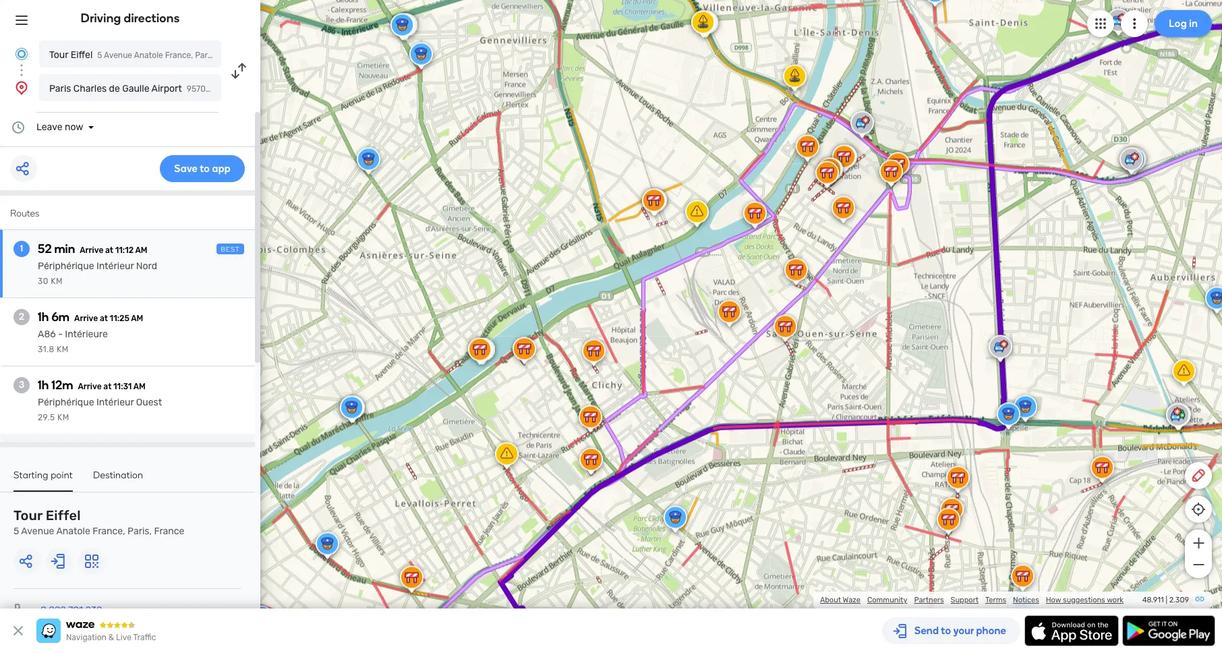 Task type: vqa. For each thing, say whether or not it's contained in the screenshot.
AM corresponding to min
yes



Task type: describe. For each thing, give the bounding box(es) containing it.
support link
[[951, 596, 979, 605]]

gaulle
[[122, 83, 150, 94]]

airport
[[152, 83, 182, 94]]

701
[[68, 605, 83, 616]]

1h for 1h 12m
[[38, 378, 49, 393]]

a86
[[38, 329, 56, 340]]

x image
[[10, 623, 26, 639]]

239
[[85, 605, 102, 616]]

waze
[[843, 596, 861, 605]]

live
[[116, 633, 132, 643]]

starting point button
[[13, 470, 73, 492]]

terms link
[[986, 596, 1007, 605]]

arrive for 1h 6m
[[74, 314, 98, 323]]

zoom out image
[[1191, 557, 1208, 573]]

3
[[19, 379, 24, 391]]

notices
[[1014, 596, 1040, 605]]

paris
[[49, 83, 71, 94]]

partners
[[915, 596, 945, 605]]

11:31
[[113, 382, 132, 391]]

12m
[[51, 378, 73, 393]]

0 892 701 239 link
[[40, 605, 102, 616]]

1h 12m arrive at 11:31 am
[[38, 378, 146, 393]]

1 vertical spatial avenue
[[21, 526, 54, 537]]

how
[[1047, 596, 1062, 605]]

0
[[40, 605, 47, 616]]

routes
[[10, 208, 39, 219]]

48.911
[[1143, 596, 1165, 605]]

traffic
[[133, 633, 156, 643]]

location image
[[13, 80, 30, 96]]

&
[[109, 633, 114, 643]]

0 vertical spatial tour
[[49, 49, 68, 61]]

am for 6m
[[131, 314, 143, 323]]

périphérique for min
[[38, 261, 94, 272]]

driving directions
[[81, 11, 180, 26]]

0 vertical spatial eiffel
[[71, 49, 93, 61]]

1 vertical spatial tour eiffel 5 avenue anatole france, paris, france
[[13, 508, 185, 537]]

0 horizontal spatial anatole
[[56, 526, 90, 537]]

intérieur for 1h 12m
[[96, 397, 134, 408]]

destination
[[93, 470, 143, 481]]

now
[[65, 121, 83, 133]]

périphérique for 12m
[[38, 397, 94, 408]]

0 horizontal spatial paris,
[[128, 526, 152, 537]]

|
[[1167, 596, 1168, 605]]

paris charles de gaulle airport button
[[39, 74, 221, 101]]

at for 6m
[[100, 314, 108, 323]]

leave
[[36, 121, 62, 133]]

-
[[58, 329, 63, 340]]

30
[[38, 277, 48, 286]]

2.309
[[1170, 596, 1190, 605]]

destination button
[[93, 470, 143, 491]]

about waze link
[[821, 596, 861, 605]]

notices link
[[1014, 596, 1040, 605]]

intérieure
[[65, 329, 108, 340]]

périphérique intérieur ouest 29.5 km
[[38, 397, 162, 423]]

0 vertical spatial paris,
[[195, 51, 216, 60]]

1 horizontal spatial anatole
[[134, 51, 163, 60]]

11:12
[[115, 246, 134, 255]]

0 horizontal spatial 5
[[13, 526, 19, 537]]

de
[[109, 83, 120, 94]]



Task type: locate. For each thing, give the bounding box(es) containing it.
1 vertical spatial périphérique
[[38, 397, 94, 408]]

0 horizontal spatial avenue
[[21, 526, 54, 537]]

anatole down point
[[56, 526, 90, 537]]

km right 29.5
[[57, 413, 69, 423]]

périphérique inside périphérique intérieur nord 30 km
[[38, 261, 94, 272]]

eiffel up charles
[[71, 49, 93, 61]]

driving
[[81, 11, 121, 26]]

tour
[[49, 49, 68, 61], [13, 508, 43, 524]]

52
[[38, 242, 52, 256]]

0 vertical spatial france
[[218, 51, 244, 60]]

current location image
[[13, 46, 30, 62]]

am inside 1h 6m arrive at 11:25 am
[[131, 314, 143, 323]]

1h left 6m
[[38, 310, 49, 325]]

892
[[49, 605, 66, 616]]

5
[[97, 51, 102, 60], [13, 526, 19, 537]]

at for min
[[105, 246, 113, 255]]

1 horizontal spatial france
[[218, 51, 244, 60]]

navigation & live traffic
[[66, 633, 156, 643]]

france,
[[165, 51, 193, 60], [93, 526, 125, 537]]

1 horizontal spatial 5
[[97, 51, 102, 60]]

work
[[1108, 596, 1124, 605]]

0 892 701 239
[[40, 605, 102, 616]]

at left 11:25
[[100, 314, 108, 323]]

point
[[51, 470, 73, 481]]

starting
[[13, 470, 48, 481]]

2 vertical spatial am
[[133, 382, 146, 391]]

km inside a86 - intérieure 31.8 km
[[57, 345, 69, 354]]

charles
[[73, 83, 107, 94]]

km for min
[[51, 277, 63, 286]]

0 vertical spatial avenue
[[104, 51, 132, 60]]

1 vertical spatial intérieur
[[96, 397, 134, 408]]

arrive inside the 52 min arrive at 11:12 am
[[80, 246, 103, 255]]

best
[[221, 246, 240, 254]]

community
[[868, 596, 908, 605]]

at inside the 52 min arrive at 11:12 am
[[105, 246, 113, 255]]

1 périphérique from the top
[[38, 261, 94, 272]]

tour eiffel 5 avenue anatole france, paris, france down destination 'button'
[[13, 508, 185, 537]]

intérieur for 52 min
[[96, 261, 134, 272]]

eiffel
[[71, 49, 93, 61], [46, 508, 81, 524]]

at left 11:31
[[103, 382, 112, 391]]

directions
[[124, 11, 180, 26]]

0 vertical spatial périphérique
[[38, 261, 94, 272]]

6m
[[51, 310, 70, 325]]

31.8
[[38, 345, 54, 354]]

km down "-"
[[57, 345, 69, 354]]

intérieur inside périphérique intérieur ouest 29.5 km
[[96, 397, 134, 408]]

2 vertical spatial at
[[103, 382, 112, 391]]

1 vertical spatial km
[[57, 345, 69, 354]]

avenue up paris charles de gaulle airport
[[104, 51, 132, 60]]

2 intérieur from the top
[[96, 397, 134, 408]]

0 vertical spatial km
[[51, 277, 63, 286]]

0 vertical spatial 1h
[[38, 310, 49, 325]]

am inside the 52 min arrive at 11:12 am
[[135, 246, 148, 255]]

call image
[[13, 603, 30, 619]]

min
[[54, 242, 75, 256]]

at
[[105, 246, 113, 255], [100, 314, 108, 323], [103, 382, 112, 391]]

ouest
[[136, 397, 162, 408]]

a86 - intérieure 31.8 km
[[38, 329, 108, 354]]

community link
[[868, 596, 908, 605]]

29.5
[[38, 413, 55, 423]]

am right 11:25
[[131, 314, 143, 323]]

km for 12m
[[57, 413, 69, 423]]

france, down destination 'button'
[[93, 526, 125, 537]]

km for 6m
[[57, 345, 69, 354]]

0 vertical spatial am
[[135, 246, 148, 255]]

am for 12m
[[133, 382, 146, 391]]

5 up charles
[[97, 51, 102, 60]]

1 vertical spatial eiffel
[[46, 508, 81, 524]]

anatole up 'gaulle'
[[134, 51, 163, 60]]

5 down starting point button
[[13, 526, 19, 537]]

1h
[[38, 310, 49, 325], [38, 378, 49, 393]]

starting point
[[13, 470, 73, 481]]

arrive for 1h 12m
[[78, 382, 102, 391]]

clock image
[[10, 119, 26, 136]]

zoom in image
[[1191, 535, 1208, 551]]

1 vertical spatial france,
[[93, 526, 125, 537]]

am right 11:31
[[133, 382, 146, 391]]

périphérique down min
[[38, 261, 94, 272]]

périphérique intérieur nord 30 km
[[38, 261, 157, 286]]

anatole
[[134, 51, 163, 60], [56, 526, 90, 537]]

terms
[[986, 596, 1007, 605]]

km
[[51, 277, 63, 286], [57, 345, 69, 354], [57, 413, 69, 423]]

2 vertical spatial km
[[57, 413, 69, 423]]

nord
[[136, 261, 157, 272]]

france
[[218, 51, 244, 60], [154, 526, 185, 537]]

intérieur down 11:31
[[96, 397, 134, 408]]

arrive
[[80, 246, 103, 255], [74, 314, 98, 323], [78, 382, 102, 391]]

km inside périphérique intérieur nord 30 km
[[51, 277, 63, 286]]

partners link
[[915, 596, 945, 605]]

france, up airport
[[165, 51, 193, 60]]

1 horizontal spatial avenue
[[104, 51, 132, 60]]

tour eiffel 5 avenue anatole france, paris, france
[[49, 49, 244, 61], [13, 508, 185, 537]]

navigation
[[66, 633, 107, 643]]

1 horizontal spatial france,
[[165, 51, 193, 60]]

périphérique inside périphérique intérieur ouest 29.5 km
[[38, 397, 94, 408]]

0 vertical spatial at
[[105, 246, 113, 255]]

paris charles de gaulle airport
[[49, 83, 182, 94]]

arrive up intérieure
[[74, 314, 98, 323]]

am inside 1h 12m arrive at 11:31 am
[[133, 382, 146, 391]]

0 vertical spatial 5
[[97, 51, 102, 60]]

1
[[20, 243, 23, 254]]

am up nord
[[135, 246, 148, 255]]

tour down starting point button
[[13, 508, 43, 524]]

intérieur inside périphérique intérieur nord 30 km
[[96, 261, 134, 272]]

at inside 1h 6m arrive at 11:25 am
[[100, 314, 108, 323]]

suggestions
[[1064, 596, 1106, 605]]

1 vertical spatial 1h
[[38, 378, 49, 393]]

how suggestions work link
[[1047, 596, 1124, 605]]

périphérique down 12m
[[38, 397, 94, 408]]

1h 6m arrive at 11:25 am
[[38, 310, 143, 325]]

48.911 | 2.309
[[1143, 596, 1190, 605]]

am
[[135, 246, 148, 255], [131, 314, 143, 323], [133, 382, 146, 391]]

1 1h from the top
[[38, 310, 49, 325]]

1 intérieur from the top
[[96, 261, 134, 272]]

0 vertical spatial france,
[[165, 51, 193, 60]]

arrive for 52 min
[[80, 246, 103, 255]]

at for 12m
[[103, 382, 112, 391]]

paris,
[[195, 51, 216, 60], [128, 526, 152, 537]]

2 1h from the top
[[38, 378, 49, 393]]

arrive inside 1h 6m arrive at 11:25 am
[[74, 314, 98, 323]]

1 vertical spatial at
[[100, 314, 108, 323]]

0 horizontal spatial france
[[154, 526, 185, 537]]

about
[[821, 596, 842, 605]]

1 vertical spatial tour
[[13, 508, 43, 524]]

arrive up périphérique intérieur nord 30 km
[[80, 246, 103, 255]]

tour eiffel 5 avenue anatole france, paris, france up 'gaulle'
[[49, 49, 244, 61]]

1 vertical spatial am
[[131, 314, 143, 323]]

km inside périphérique intérieur ouest 29.5 km
[[57, 413, 69, 423]]

52 min arrive at 11:12 am
[[38, 242, 148, 256]]

about waze community partners support terms notices how suggestions work
[[821, 596, 1124, 605]]

arrive up périphérique intérieur ouest 29.5 km
[[78, 382, 102, 391]]

1 horizontal spatial paris,
[[195, 51, 216, 60]]

0 horizontal spatial france,
[[93, 526, 125, 537]]

0 vertical spatial intérieur
[[96, 261, 134, 272]]

0 vertical spatial anatole
[[134, 51, 163, 60]]

link image
[[1195, 594, 1206, 605]]

0 horizontal spatial tour
[[13, 508, 43, 524]]

2 périphérique from the top
[[38, 397, 94, 408]]

avenue
[[104, 51, 132, 60], [21, 526, 54, 537]]

1 vertical spatial anatole
[[56, 526, 90, 537]]

at left 11:12
[[105, 246, 113, 255]]

2 vertical spatial arrive
[[78, 382, 102, 391]]

at inside 1h 12m arrive at 11:31 am
[[103, 382, 112, 391]]

tour up paris
[[49, 49, 68, 61]]

avenue down starting point button
[[21, 526, 54, 537]]

leave now
[[36, 121, 83, 133]]

1 vertical spatial paris,
[[128, 526, 152, 537]]

1 vertical spatial 5
[[13, 526, 19, 537]]

eiffel down starting point button
[[46, 508, 81, 524]]

1h for 1h 6m
[[38, 310, 49, 325]]

11:25
[[110, 314, 129, 323]]

1h left 12m
[[38, 378, 49, 393]]

0 vertical spatial arrive
[[80, 246, 103, 255]]

support
[[951, 596, 979, 605]]

intérieur down 11:12
[[96, 261, 134, 272]]

1 vertical spatial arrive
[[74, 314, 98, 323]]

km right 30
[[51, 277, 63, 286]]

1 vertical spatial france
[[154, 526, 185, 537]]

0 vertical spatial tour eiffel 5 avenue anatole france, paris, france
[[49, 49, 244, 61]]

arrive inside 1h 12m arrive at 11:31 am
[[78, 382, 102, 391]]

intérieur
[[96, 261, 134, 272], [96, 397, 134, 408]]

périphérique
[[38, 261, 94, 272], [38, 397, 94, 408]]

pencil image
[[1191, 468, 1207, 484]]

am for min
[[135, 246, 148, 255]]

2
[[19, 311, 24, 323]]

1 horizontal spatial tour
[[49, 49, 68, 61]]



